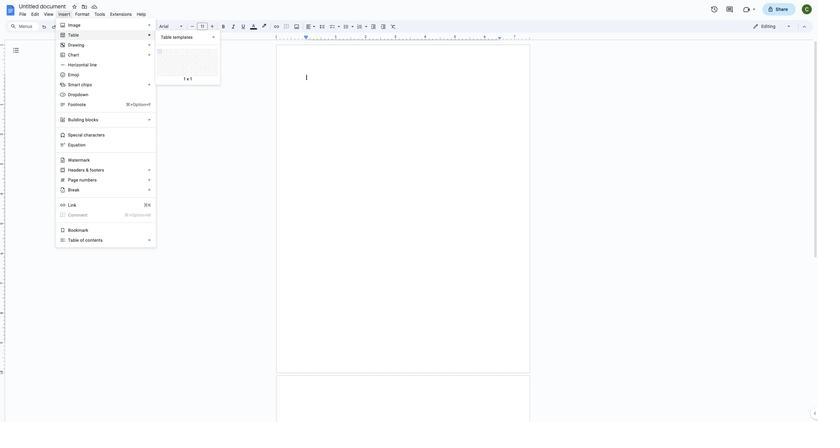 Task type: describe. For each thing, give the bounding box(es) containing it.
table for table of content s
[[68, 238, 79, 243]]

⌘+option+m element
[[117, 212, 151, 218]]

table templates
[[161, 35, 193, 40]]

smart
[[68, 82, 80, 87]]

bookmark b element
[[68, 228, 90, 233]]

link l element
[[68, 203, 78, 208]]

view
[[44, 11, 54, 17]]

e quation
[[68, 143, 86, 148]]

► for e numbers
[[148, 178, 151, 182]]

e
[[68, 143, 71, 148]]

font list. arial selected. option
[[159, 22, 176, 31]]

► for brea k
[[148, 188, 151, 192]]

watermark j element
[[68, 158, 92, 163]]

table of content s
[[68, 238, 103, 243]]

tools
[[95, 11, 105, 17]]

view menu item
[[42, 11, 56, 18]]

► for t able
[[148, 33, 151, 37]]

foot
[[68, 102, 77, 107]]

foot n ote
[[68, 102, 86, 107]]

b for ookmark
[[68, 228, 71, 233]]

format
[[75, 11, 90, 17]]

help menu item
[[134, 11, 149, 18]]

Star checkbox
[[70, 2, 79, 11]]

ink
[[71, 203, 76, 208]]

characters
[[84, 133, 105, 138]]

i
[[68, 23, 69, 28]]

table for table templates
[[161, 35, 172, 40]]

right margin image
[[499, 35, 530, 40]]

help
[[137, 11, 146, 17]]

dropdown 6 element
[[68, 92, 90, 97]]

l ink
[[68, 203, 76, 208]]

menu item inside menu
[[56, 210, 156, 220]]

of
[[80, 238, 84, 243]]

file menu item
[[17, 11, 29, 18]]

u
[[71, 117, 73, 122]]

Font size text field
[[198, 23, 207, 30]]

► for d rawing
[[148, 43, 151, 47]]

c
[[76, 133, 78, 138]]

menu bar banner
[[0, 0, 819, 422]]

⌘k element
[[136, 202, 151, 208]]

comment m element
[[68, 213, 89, 218]]

rawing
[[71, 43, 84, 48]]

r
[[74, 62, 75, 67]]

brea k
[[68, 188, 79, 193]]

⌘+option+m
[[125, 213, 151, 218]]

text color image
[[250, 22, 257, 30]]

headers & footers h element
[[68, 168, 106, 173]]

file
[[19, 11, 26, 17]]

co
[[68, 213, 74, 218]]

insert menu item
[[56, 11, 73, 18]]

t able
[[68, 33, 79, 38]]

mode and view toolbar
[[749, 20, 810, 33]]

main toolbar
[[39, 0, 398, 293]]

menu bar inside menu bar banner
[[17, 8, 149, 18]]

footers
[[90, 168, 104, 173]]

quation
[[71, 143, 86, 148]]

templates
[[173, 35, 193, 40]]

ote
[[80, 102, 86, 107]]

h eaders & footers
[[68, 168, 104, 173]]

t
[[68, 33, 71, 38]]

m
[[74, 213, 77, 218]]

watermark
[[68, 158, 90, 163]]

smart chips z element
[[68, 82, 94, 87]]

line
[[90, 62, 97, 67]]

chips
[[81, 82, 92, 87]]

e
[[76, 178, 78, 183]]

arial
[[159, 24, 169, 29]]

Rename text field
[[17, 2, 70, 10]]

spe
[[68, 133, 76, 138]]

edit menu item
[[29, 11, 42, 18]]

special characters c element
[[68, 133, 107, 138]]

► inside table templates menu
[[213, 35, 216, 39]]

extensions menu item
[[108, 11, 134, 18]]

b ookmark
[[68, 228, 88, 233]]

page numbers g element
[[68, 178, 99, 183]]

co m ment
[[68, 213, 88, 218]]



Task type: locate. For each thing, give the bounding box(es) containing it.
►
[[148, 23, 151, 27], [148, 33, 151, 37], [213, 35, 216, 39], [148, 43, 151, 47], [148, 53, 151, 57], [148, 83, 151, 86], [148, 118, 151, 121], [148, 168, 151, 172], [148, 178, 151, 182], [148, 188, 151, 192], [148, 239, 151, 242]]

table inside menu
[[161, 35, 172, 40]]

bottom margin image
[[0, 341, 5, 373]]

chart
[[68, 52, 79, 57]]

menu bar
[[17, 8, 149, 18]]

g
[[73, 178, 76, 183]]

left margin image
[[277, 35, 308, 40]]

editing button
[[749, 22, 796, 31]]

⌘+option+f
[[126, 102, 151, 107]]

table t element
[[68, 33, 81, 38]]

emoji
[[68, 72, 79, 77]]

chart q element
[[68, 52, 81, 57]]

► for ilding blocks
[[148, 118, 151, 121]]

pa
[[68, 178, 73, 183]]

► for table of content s
[[148, 239, 151, 242]]

0 horizontal spatial table
[[68, 238, 79, 243]]

i mage
[[68, 23, 81, 28]]

table templates menu
[[156, 30, 269, 161]]

tools menu item
[[92, 11, 108, 18]]

b for u
[[68, 117, 71, 122]]

footnote n element
[[68, 102, 88, 107]]

image i element
[[68, 23, 82, 28]]

ho
[[68, 62, 74, 67]]

content
[[85, 238, 100, 243]]

k
[[77, 188, 79, 193]]

brea
[[68, 188, 77, 193]]

n
[[77, 102, 80, 107]]

insert
[[58, 11, 70, 17]]

1 vertical spatial b
[[68, 228, 71, 233]]

1‬
[[190, 77, 192, 81]]

ilding
[[73, 117, 84, 122]]

‪1 x 1‬
[[184, 77, 192, 81]]

emoji 7 element
[[68, 72, 81, 77]]

b
[[68, 117, 71, 122], [68, 228, 71, 233]]

izontal
[[75, 62, 89, 67]]

editing
[[762, 24, 776, 29]]

menu
[[41, 18, 156, 422]]

eaders
[[71, 168, 85, 173]]

► for i mage
[[148, 23, 151, 27]]

share
[[776, 7, 789, 12]]

mage
[[69, 23, 81, 28]]

table of contents s element
[[68, 238, 105, 243]]

Menus field
[[8, 22, 39, 31]]

equation e element
[[68, 143, 88, 148]]

ial
[[78, 133, 83, 138]]

0 vertical spatial b
[[68, 117, 71, 122]]

table down "font list. arial selected." option
[[161, 35, 172, 40]]

s
[[100, 238, 103, 243]]

building blocks u element
[[68, 117, 100, 122]]

break k element
[[68, 188, 81, 193]]

b u ilding blocks
[[68, 117, 98, 122]]

insert image image
[[293, 22, 301, 31]]

spe c ial characters
[[68, 133, 105, 138]]

numbers
[[79, 178, 97, 183]]

ookmark
[[71, 228, 88, 233]]

menu item
[[56, 210, 156, 220]]

Font size field
[[197, 23, 210, 30]]

x
[[187, 77, 189, 81]]

1 b from the top
[[68, 117, 71, 122]]

ment
[[77, 213, 88, 218]]

line & paragraph spacing image
[[319, 22, 326, 31]]

format menu item
[[73, 11, 92, 18]]

checklist menu image
[[336, 22, 340, 25]]

2 b from the top
[[68, 228, 71, 233]]

blocks
[[85, 117, 98, 122]]

table templates semicolon element
[[161, 35, 195, 40]]

bulleted list menu image
[[350, 22, 354, 25]]

menu bar containing file
[[17, 8, 149, 18]]

b left ilding
[[68, 117, 71, 122]]

smart chips
[[68, 82, 92, 87]]

1 horizontal spatial table
[[161, 35, 172, 40]]

‪1 x 1‬ menu item
[[156, 48, 269, 161]]

1 vertical spatial table
[[68, 238, 79, 243]]

&
[[86, 168, 89, 173]]

d rawing
[[68, 43, 84, 48]]

d
[[68, 43, 71, 48]]

1
[[275, 34, 277, 39]]

⌘k
[[144, 203, 151, 208]]

table left of
[[68, 238, 79, 243]]

table
[[161, 35, 172, 40], [68, 238, 79, 243]]

pa g e numbers
[[68, 178, 97, 183]]

b down co
[[68, 228, 71, 233]]

extensions
[[110, 11, 132, 17]]

highlight color image
[[261, 22, 268, 30]]

l
[[68, 203, 71, 208]]

able
[[71, 33, 79, 38]]

top margin image
[[0, 45, 5, 76]]

application containing share
[[0, 0, 819, 422]]

menu containing i
[[41, 18, 156, 422]]

h
[[68, 168, 71, 173]]

share button
[[763, 3, 796, 16]]

► for h eaders & footers
[[148, 168, 151, 172]]

ho r izontal line
[[68, 62, 97, 67]]

drawing d element
[[68, 43, 86, 48]]

‪1
[[184, 77, 186, 81]]

horizontal line r element
[[68, 62, 99, 67]]

edit
[[31, 11, 39, 17]]

menu item containing co
[[56, 210, 156, 220]]

0 vertical spatial table
[[161, 35, 172, 40]]

⌘+option+f element
[[118, 102, 151, 108]]

dropdown
[[68, 92, 88, 97]]

application
[[0, 0, 819, 422]]



Task type: vqa. For each thing, say whether or not it's contained in the screenshot.
Share
yes



